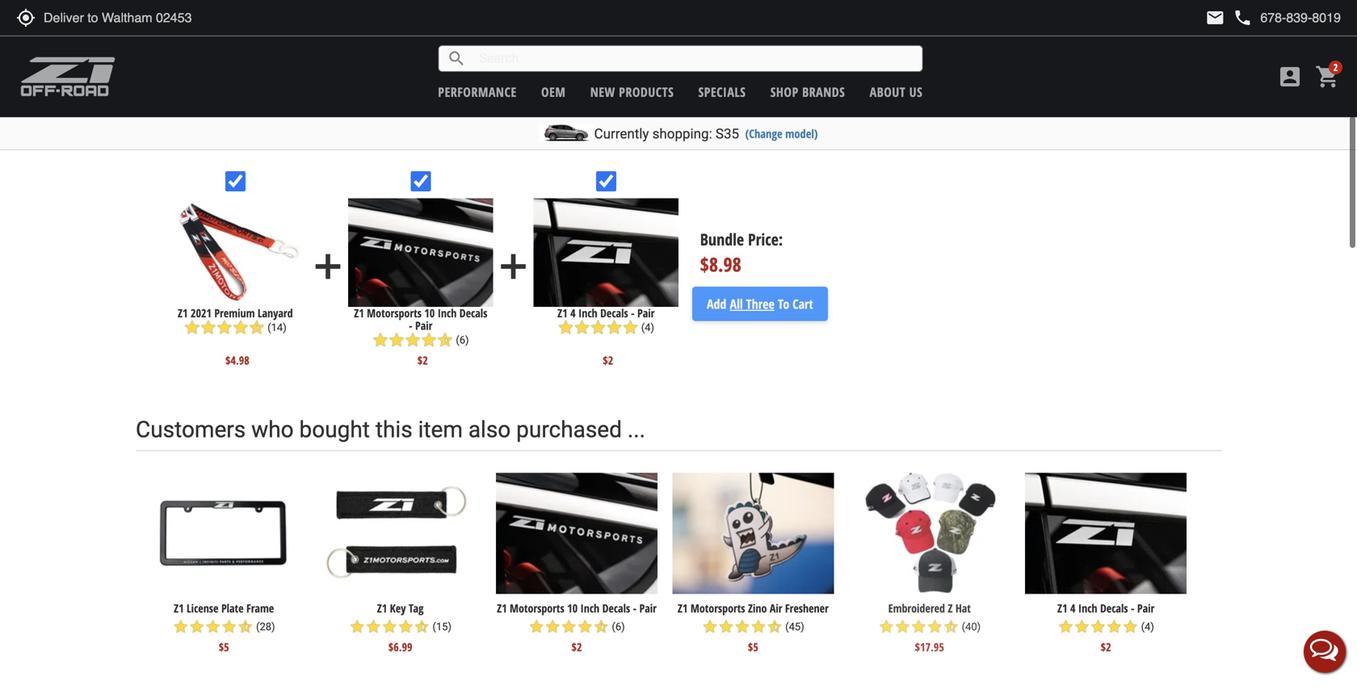 Task type: locate. For each thing, give the bounding box(es) containing it.
4
[[570, 306, 576, 321], [1070, 601, 1076, 616]]

(14)
[[268, 322, 287, 334]]

decals inside z1 4 inch decals - pair star star star star star (4) $2
[[1100, 601, 1128, 616]]

0 horizontal spatial z1 motorsports 10 inch decals - pair star star star star star_half (6) $2
[[354, 306, 487, 368]]

4 inside the z1 4 inch decals - pair star star star star star (4)
[[570, 306, 576, 321]]

three
[[746, 295, 775, 313]]

currently
[[594, 126, 649, 142]]

1 horizontal spatial z1 motorsports 10 inch decals - pair star star star star star_half (6) $2
[[497, 601, 657, 655]]

z1 2021 premium lanyard star star star star star_half (14)
[[178, 306, 293, 336]]

bought
[[246, 109, 318, 136]]

0 vertical spatial (6)
[[456, 334, 469, 346]]

s35
[[716, 126, 739, 142]]

pair inside the z1 4 inch decals - pair star star star star star (4)
[[637, 306, 655, 321]]

z1 inside z1 2021 premium lanyard star star star star star_half (14)
[[178, 306, 188, 321]]

pair
[[637, 306, 655, 321], [415, 318, 433, 333], [639, 601, 657, 616], [1137, 601, 1155, 616]]

hat
[[956, 601, 971, 616]]

0 vertical spatial 4
[[570, 306, 576, 321]]

$8.98
[[700, 251, 741, 278]]

2 horizontal spatial motorsports
[[691, 601, 745, 616]]

z1 inside z1 license plate frame star star star star star_half (28) $5
[[174, 601, 184, 616]]

1 vertical spatial (4)
[[1141, 621, 1154, 633]]

together
[[323, 109, 413, 136]]

4 inside z1 4 inch decals - pair star star star star star (4) $2
[[1070, 601, 1076, 616]]

star_half inside z1 2021 premium lanyard star star star star star_half (14)
[[249, 320, 265, 336]]

0 horizontal spatial (4)
[[641, 322, 654, 334]]

inch inside the z1 4 inch decals - pair star star star star star (4)
[[578, 306, 598, 321]]

performance link
[[438, 83, 517, 101]]

1 vertical spatial (6)
[[612, 621, 625, 633]]

mail
[[1206, 8, 1225, 27]]

1 add from the left
[[308, 246, 348, 287]]

1 vertical spatial 10
[[567, 601, 578, 616]]

$5 down plate
[[219, 639, 229, 655]]

1 $5 from the left
[[219, 639, 229, 655]]

oem
[[541, 83, 566, 101]]

z1 motorsports 10 inch decals - pair star star star star star_half (6) $2
[[354, 306, 487, 368], [497, 601, 657, 655]]

1 horizontal spatial 4
[[1070, 601, 1076, 616]]

$5 inside z1 motorsports zino air freshener star star star star star_half (45) $5
[[748, 639, 758, 655]]

oem link
[[541, 83, 566, 101]]

(28)
[[256, 621, 275, 633]]

10
[[424, 306, 435, 321], [567, 601, 578, 616]]

bundle
[[700, 228, 744, 250]]

who
[[251, 416, 294, 443]]

1 horizontal spatial motorsports
[[510, 601, 564, 616]]

star_half
[[249, 320, 265, 336], [437, 332, 453, 348], [237, 619, 254, 635], [414, 619, 430, 635], [593, 619, 609, 635], [767, 619, 783, 635], [943, 619, 959, 635]]

Search search field
[[466, 46, 922, 71]]

(change
[[745, 126, 783, 141]]

$5 down zino
[[748, 639, 758, 655]]

us
[[909, 83, 923, 101]]

item
[[418, 416, 463, 443]]

(4) inside the z1 4 inch decals - pair star star star star star (4)
[[641, 322, 654, 334]]

decals
[[459, 306, 487, 321], [600, 306, 628, 321], [602, 601, 630, 616], [1100, 601, 1128, 616]]

phone link
[[1233, 8, 1341, 27]]

customers who bought this item also purchased ...
[[136, 416, 645, 443]]

inch
[[438, 306, 457, 321], [578, 306, 598, 321], [580, 601, 600, 616], [1078, 601, 1097, 616]]

0 horizontal spatial 10
[[424, 306, 435, 321]]

- inside z1 4 inch decals - pair star star star star star (4) $2
[[1131, 601, 1135, 616]]

z1 motorsports logo image
[[20, 57, 116, 97]]

tag
[[409, 601, 424, 616]]

motorsports for z1 motorsports 10 inch decals - pair
[[510, 601, 564, 616]]

customers
[[136, 416, 246, 443]]

about
[[870, 83, 906, 101]]

1 vertical spatial z1 motorsports 10 inch decals - pair star star star star star_half (6) $2
[[497, 601, 657, 655]]

shopping_cart
[[1315, 64, 1341, 90]]

1 horizontal spatial (4)
[[1141, 621, 1154, 633]]

z1 4 inch decals - pair star star star star star (4)
[[558, 306, 655, 336]]

2 $5 from the left
[[748, 639, 758, 655]]

- inside the z1 4 inch decals - pair star star star star star (4)
[[631, 306, 635, 321]]

0 horizontal spatial 4
[[570, 306, 576, 321]]

star_half inside 'z1 key tag star star star star star_half (15) $6.99'
[[414, 619, 430, 635]]

$2
[[418, 353, 428, 368], [603, 353, 613, 368], [572, 639, 582, 655], [1101, 639, 1111, 655]]

all
[[730, 295, 743, 313]]

new products link
[[590, 83, 674, 101]]

shop brands
[[770, 83, 845, 101]]

shopping_cart link
[[1311, 64, 1341, 90]]

0 horizontal spatial $5
[[219, 639, 229, 655]]

1 horizontal spatial $5
[[748, 639, 758, 655]]

1 horizontal spatial add
[[493, 246, 534, 287]]

-
[[631, 306, 635, 321], [409, 318, 412, 333], [633, 601, 637, 616], [1131, 601, 1135, 616]]

z
[[948, 601, 953, 616]]

phone
[[1233, 8, 1252, 27]]

embroidered z hat star star star star star_half (40) $17.95
[[878, 601, 981, 655]]

4 for z1 4 inch decals - pair star star star star star (4)
[[570, 306, 576, 321]]

z1 4 inch decals - pair star star star star star (4) $2
[[1058, 601, 1155, 655]]

license
[[187, 601, 219, 616]]

$4.98
[[225, 353, 249, 368]]

lanyard
[[258, 306, 293, 321]]

decals inside the z1 4 inch decals - pair star star star star star (4)
[[600, 306, 628, 321]]

plate
[[221, 601, 244, 616]]

0 horizontal spatial add
[[308, 246, 348, 287]]

shop brands link
[[770, 83, 845, 101]]

(4) inside z1 4 inch decals - pair star star star star star (4) $2
[[1141, 621, 1154, 633]]

motorsports
[[367, 306, 422, 321], [510, 601, 564, 616], [691, 601, 745, 616]]

1 vertical spatial 4
[[1070, 601, 1076, 616]]

new products
[[590, 83, 674, 101]]

4 for z1 4 inch decals - pair star star star star star (4) $2
[[1070, 601, 1076, 616]]

z1 key tag star star star star star_half (15) $6.99
[[349, 601, 452, 655]]

add
[[308, 246, 348, 287], [493, 246, 534, 287]]

$5
[[219, 639, 229, 655], [748, 639, 758, 655]]

z1 motorsports zino air freshener star star star star star_half (45) $5
[[678, 601, 829, 655]]

None checkbox
[[225, 171, 245, 192], [411, 171, 431, 192], [596, 171, 616, 192], [225, 171, 245, 192], [411, 171, 431, 192], [596, 171, 616, 192]]

shop
[[770, 83, 799, 101]]

also
[[468, 416, 511, 443]]

star
[[184, 320, 200, 336], [200, 320, 216, 336], [216, 320, 233, 336], [233, 320, 249, 336], [558, 320, 574, 336], [574, 320, 590, 336], [590, 320, 606, 336], [606, 320, 622, 336], [622, 320, 639, 336], [372, 332, 389, 348], [389, 332, 405, 348], [405, 332, 421, 348], [421, 332, 437, 348], [173, 619, 189, 635], [189, 619, 205, 635], [205, 619, 221, 635], [221, 619, 237, 635], [349, 619, 365, 635], [365, 619, 381, 635], [381, 619, 398, 635], [398, 619, 414, 635], [529, 619, 545, 635], [545, 619, 561, 635], [561, 619, 577, 635], [577, 619, 593, 635], [702, 619, 718, 635], [718, 619, 734, 635], [734, 619, 750, 635], [750, 619, 767, 635], [878, 619, 895, 635], [895, 619, 911, 635], [911, 619, 927, 635], [927, 619, 943, 635], [1058, 619, 1074, 635], [1074, 619, 1090, 635], [1090, 619, 1106, 635], [1106, 619, 1122, 635], [1122, 619, 1139, 635]]

motorsports inside z1 motorsports zino air freshener star star star star star_half (45) $5
[[691, 601, 745, 616]]

2021
[[191, 306, 212, 321]]

freshener
[[785, 601, 829, 616]]

0 vertical spatial (4)
[[641, 322, 654, 334]]

premium
[[214, 306, 255, 321]]

0 vertical spatial 10
[[424, 306, 435, 321]]

add all three to cart
[[707, 295, 813, 313]]

specials
[[698, 83, 746, 101]]

$17.95
[[915, 639, 944, 655]]

bundle price: $8.98
[[700, 228, 783, 278]]

z1
[[178, 306, 188, 321], [354, 306, 364, 321], [558, 306, 568, 321], [174, 601, 184, 616], [377, 601, 387, 616], [497, 601, 507, 616], [678, 601, 688, 616], [1058, 601, 1068, 616]]

(4)
[[641, 322, 654, 334], [1141, 621, 1154, 633]]



Task type: vqa. For each thing, say whether or not it's contained in the screenshot.


Task type: describe. For each thing, give the bounding box(es) containing it.
add
[[707, 295, 727, 313]]

account_box link
[[1273, 64, 1307, 90]]

(45)
[[785, 621, 804, 633]]

air
[[770, 601, 782, 616]]

z1 inside z1 motorsports zino air freshener star star star star star_half (45) $5
[[678, 601, 688, 616]]

frequently
[[136, 109, 241, 136]]

performance
[[438, 83, 517, 101]]

specials link
[[698, 83, 746, 101]]

frequently bought together
[[136, 109, 413, 136]]

mail phone
[[1206, 8, 1252, 27]]

price:
[[748, 228, 783, 250]]

purchased
[[516, 416, 622, 443]]

motorsports for z1 motorsports zino air freshener
[[691, 601, 745, 616]]

1 horizontal spatial 10
[[567, 601, 578, 616]]

$2 inside z1 4 inch decals - pair star star star star star (4) $2
[[1101, 639, 1111, 655]]

(15)
[[433, 621, 452, 633]]

(40)
[[962, 621, 981, 633]]

0 horizontal spatial (6)
[[456, 334, 469, 346]]

mail link
[[1206, 8, 1225, 27]]

star_half inside embroidered z hat star star star star star_half (40) $17.95
[[943, 619, 959, 635]]

cart
[[793, 295, 813, 313]]

currently shopping: s35 (change model)
[[594, 126, 818, 142]]

key
[[390, 601, 406, 616]]

$6.99
[[388, 639, 412, 655]]

...
[[628, 416, 645, 443]]

0 horizontal spatial motorsports
[[367, 306, 422, 321]]

1 horizontal spatial (6)
[[612, 621, 625, 633]]

inch inside z1 4 inch decals - pair star star star star star (4) $2
[[1078, 601, 1097, 616]]

about us
[[870, 83, 923, 101]]

star_half inside z1 license plate frame star star star star star_half (28) $5
[[237, 619, 254, 635]]

star_half inside z1 motorsports zino air freshener star star star star star_half (45) $5
[[767, 619, 783, 635]]

z1 inside the z1 4 inch decals - pair star star star star star (4)
[[558, 306, 568, 321]]

pair inside z1 4 inch decals - pair star star star star star (4) $2
[[1137, 601, 1155, 616]]

(4) for z1 4 inch decals - pair star star star star star (4)
[[641, 322, 654, 334]]

account_box
[[1277, 64, 1303, 90]]

z1 inside z1 4 inch decals - pair star star star star star (4) $2
[[1058, 601, 1068, 616]]

$5 inside z1 license plate frame star star star star star_half (28) $5
[[219, 639, 229, 655]]

new
[[590, 83, 615, 101]]

(change model) link
[[745, 126, 818, 141]]

z1 inside 'z1 key tag star star star star star_half (15) $6.99'
[[377, 601, 387, 616]]

products
[[619, 83, 674, 101]]

my_location
[[16, 8, 36, 27]]

0 vertical spatial z1 motorsports 10 inch decals - pair star star star star star_half (6) $2
[[354, 306, 487, 368]]

search
[[447, 49, 466, 68]]

2 add from the left
[[493, 246, 534, 287]]

zino
[[748, 601, 767, 616]]

(4) for z1 4 inch decals - pair star star star star star (4) $2
[[1141, 621, 1154, 633]]

bought
[[299, 416, 370, 443]]

model)
[[785, 126, 818, 141]]

z1 license plate frame star star star star star_half (28) $5
[[173, 601, 275, 655]]

brands
[[802, 83, 845, 101]]

frame
[[246, 601, 274, 616]]

embroidered
[[888, 601, 945, 616]]

about us link
[[870, 83, 923, 101]]

shopping:
[[652, 126, 712, 142]]

this
[[376, 416, 413, 443]]

to
[[778, 295, 789, 313]]



